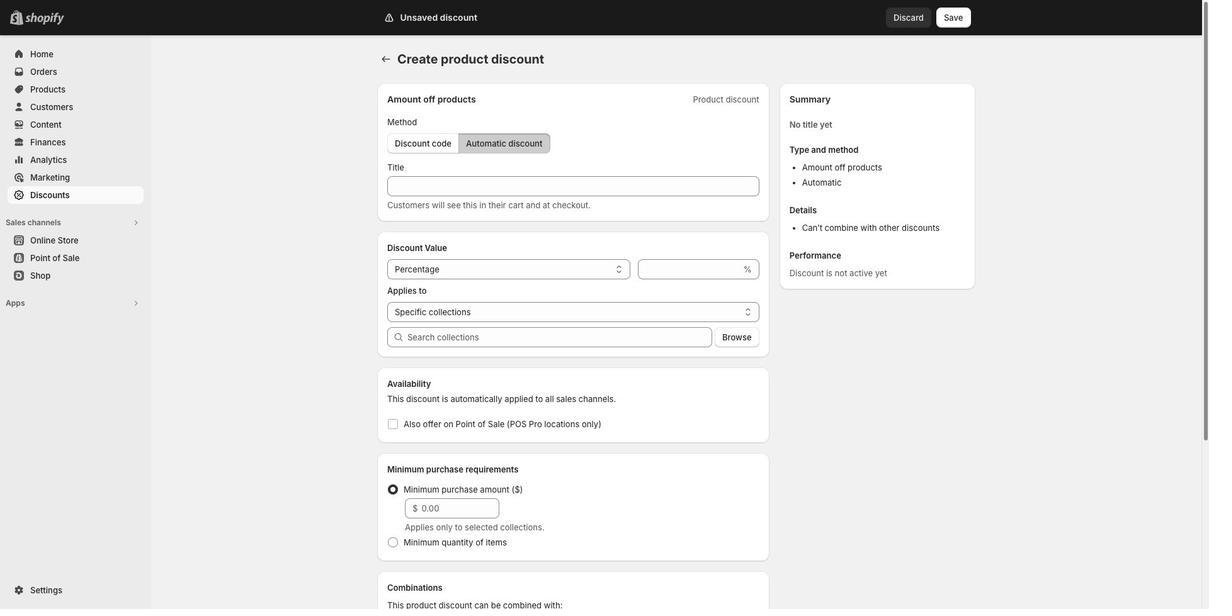 Task type: locate. For each thing, give the bounding box(es) containing it.
0.00 text field
[[422, 499, 499, 519]]

None text field
[[387, 176, 759, 197], [638, 260, 741, 280], [387, 176, 759, 197], [638, 260, 741, 280]]

Search collections text field
[[408, 328, 712, 348]]



Task type: describe. For each thing, give the bounding box(es) containing it.
shopify image
[[25, 13, 64, 25]]



